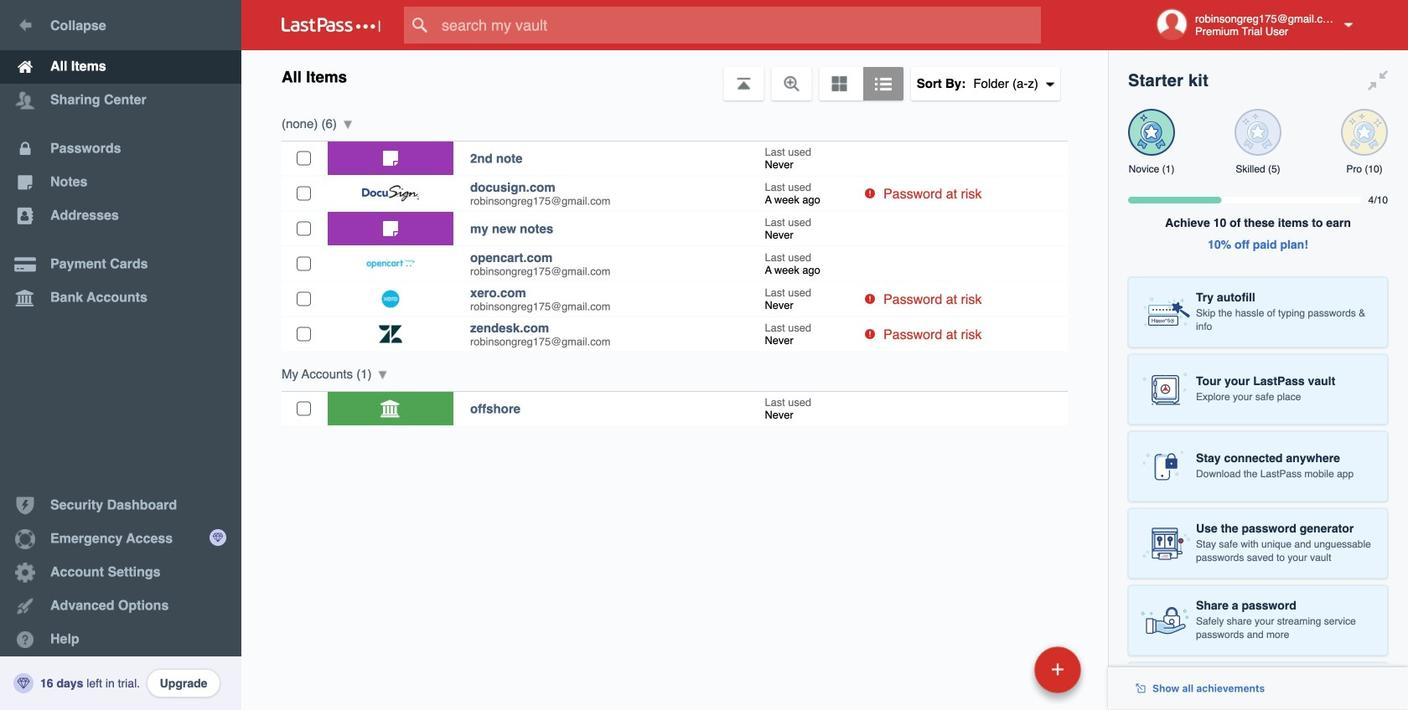 Task type: describe. For each thing, give the bounding box(es) containing it.
search my vault text field
[[404, 7, 1074, 44]]

new item navigation
[[919, 642, 1092, 711]]

vault options navigation
[[241, 50, 1108, 101]]



Task type: locate. For each thing, give the bounding box(es) containing it.
new item element
[[919, 646, 1087, 694]]

main navigation navigation
[[0, 0, 241, 711]]

Search search field
[[404, 7, 1074, 44]]

lastpass image
[[282, 18, 381, 33]]



